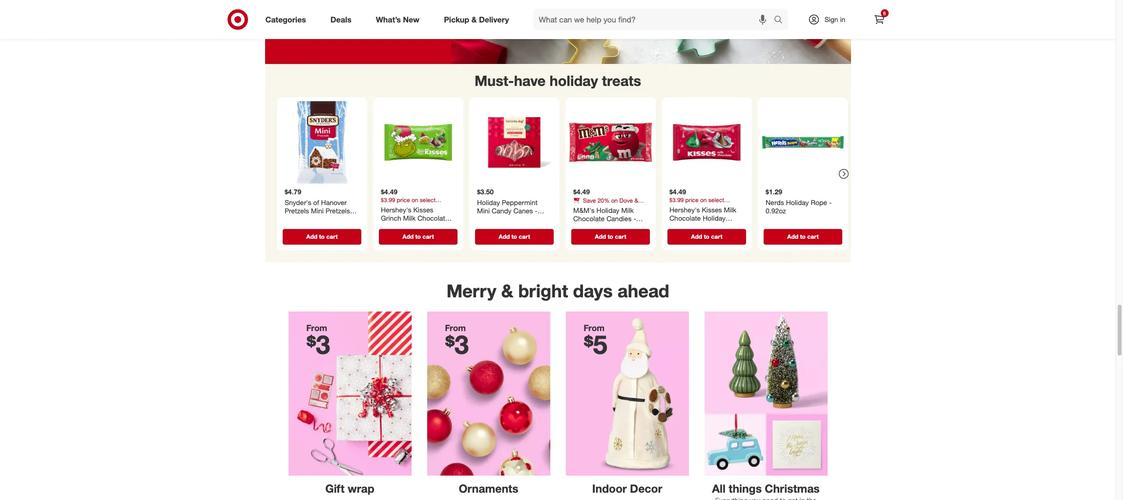 Task type: describe. For each thing, give the bounding box(es) containing it.
things
[[729, 482, 762, 495]]

cart for m&m's holiday milk chocolate candies - 10oz
[[615, 233, 626, 240]]

from $5
[[584, 323, 608, 360]]

holiday
[[550, 72, 598, 89]]

family
[[284, 215, 304, 224]]

cart for hershey's kisses milk chocolate holiday candy bag - 10.1oz
[[711, 233, 722, 240]]

days
[[573, 280, 613, 302]]

$3.50
[[477, 188, 494, 196]]

kisses for chocolate
[[413, 206, 433, 214]]

add to cart button for hershey's kisses milk chocolate holiday candy bag - 10.1oz
[[667, 229, 746, 245]]

milk for holiday
[[724, 206, 736, 214]]

all things christmas link
[[697, 304, 835, 500]]

decor
[[630, 482, 662, 495]]

candy inside hershey's kisses grinch milk chocolate holiday candy - 9.5oz
[[406, 223, 425, 231]]

- inside $1.29 nerds holiday rope - 0.92oz
[[829, 198, 832, 207]]

0.92oz
[[766, 207, 786, 215]]

merry
[[447, 280, 496, 302]]

indoor decor
[[592, 482, 662, 495]]

from $3 for ornaments
[[445, 323, 469, 360]]

must-
[[475, 72, 514, 89]]

& for merry & bright days ahead
[[501, 280, 514, 302]]

categories
[[265, 14, 306, 24]]

size
[[306, 215, 319, 224]]

delivery
[[479, 14, 509, 24]]

milk for candies
[[621, 206, 634, 214]]

deals link
[[322, 9, 364, 30]]

50ct/9oz
[[477, 215, 504, 224]]

gift wrap
[[325, 482, 374, 495]]

- inside hershey's kisses milk chocolate holiday candy bag - 10.1oz
[[705, 223, 708, 231]]

add for snyder's of hanover pretzels mini pretzels family size - 16oz
[[306, 233, 317, 240]]

hershey's for chocolate
[[669, 206, 700, 214]]

add to cart button for m&m's holiday milk chocolate candies - 10oz
[[571, 229, 650, 245]]

peppermint
[[502, 198, 537, 207]]

cart for nerds holiday rope - 0.92oz
[[807, 233, 819, 240]]

add to cart button for hershey's kisses grinch milk chocolate holiday candy - 9.5oz
[[379, 229, 457, 245]]

$4.79 snyder's of hanover pretzels mini pretzels family size - 16oz
[[284, 188, 350, 224]]

holiday inside $1.29 nerds holiday rope - 0.92oz
[[786, 198, 809, 207]]

$4.49 for hershey's kisses milk chocolate holiday candy bag - 10.1oz
[[669, 188, 686, 196]]

16oz
[[325, 215, 340, 224]]

dove
[[619, 197, 633, 204]]

- inside m&m's holiday milk chocolate candies - 10oz
[[633, 215, 636, 223]]

mini inside $3.50 holiday peppermint mini candy canes - 50ct/9oz - favorite day™
[[477, 207, 490, 215]]

pickup & delivery
[[444, 14, 509, 24]]

chocolate for candy
[[669, 214, 701, 222]]

pickup & delivery link
[[436, 9, 521, 30]]

to for snyder's of hanover pretzels mini pretzels family size - 16oz
[[319, 233, 325, 240]]

all things christmas
[[712, 482, 820, 495]]

christmas
[[765, 482, 820, 495]]

10.1oz
[[710, 223, 730, 231]]

sign in
[[825, 15, 846, 23]]

what's new link
[[368, 9, 432, 30]]

6 link
[[869, 9, 890, 30]]

add to cart for holiday peppermint mini candy canes - 50ct/9oz - favorite day™
[[499, 233, 530, 240]]

add for m&m's holiday milk chocolate candies - 10oz
[[595, 233, 606, 240]]

pickup
[[444, 14, 469, 24]]

snyder's
[[284, 198, 311, 207]]

kisses for holiday
[[702, 206, 722, 214]]

save 20% on dove & m&m's candies
[[573, 197, 638, 211]]

indoor
[[592, 482, 627, 495]]

canes
[[513, 207, 533, 215]]

add to cart button for snyder's of hanover pretzels mini pretzels family size - 16oz
[[283, 229, 361, 245]]

add for holiday peppermint mini candy canes - 50ct/9oz - favorite day™
[[499, 233, 510, 240]]

add to cart for m&m's holiday milk chocolate candies - 10oz
[[595, 233, 626, 240]]

candy inside $3.50 holiday peppermint mini candy canes - 50ct/9oz - favorite day™
[[492, 207, 511, 215]]

sign
[[825, 15, 838, 23]]

ornaments
[[459, 482, 518, 495]]

add to cart for hershey's kisses grinch milk chocolate holiday candy - 9.5oz
[[402, 233, 434, 240]]

$3 for gift wrap
[[306, 328, 330, 360]]

1 pretzels from the left
[[284, 207, 309, 215]]

- inside $4.79 snyder's of hanover pretzels mini pretzels family size - 16oz
[[321, 215, 323, 224]]

$4.79
[[284, 188, 301, 196]]

cart for holiday peppermint mini candy canes - 50ct/9oz - favorite day™
[[519, 233, 530, 240]]

& inside save 20% on dove & m&m's candies
[[634, 197, 638, 204]]

holiday inside m&m's holiday milk chocolate candies - 10oz
[[596, 206, 619, 214]]



Task type: vqa. For each thing, say whether or not it's contained in the screenshot.


Task type: locate. For each thing, give the bounding box(es) containing it.
2 to from the left
[[415, 233, 421, 240]]

1 horizontal spatial $3
[[445, 328, 469, 360]]

kisses inside hershey's kisses grinch milk chocolate holiday candy - 9.5oz
[[413, 206, 433, 214]]

hershey's for milk
[[381, 206, 411, 214]]

milk right grinch
[[403, 214, 415, 222]]

snyder's of hanover pretzels mini pretzels family size - 16oz image
[[281, 101, 363, 184]]

1 kisses from the left
[[413, 206, 433, 214]]

hershey's
[[381, 206, 411, 214], [669, 206, 700, 214]]

1 horizontal spatial milk
[[621, 206, 634, 214]]

add to cart
[[306, 233, 338, 240], [402, 233, 434, 240], [499, 233, 530, 240], [595, 233, 626, 240], [691, 233, 722, 240], [787, 233, 819, 240]]

holiday down grinch
[[381, 223, 404, 231]]

4 add to cart from the left
[[595, 233, 626, 240]]

holiday
[[477, 198, 500, 207], [786, 198, 809, 207], [596, 206, 619, 214], [703, 214, 726, 222], [381, 223, 404, 231]]

add to cart for hershey's kisses milk chocolate holiday candy bag - 10.1oz
[[691, 233, 722, 240]]

4 add to cart button from the left
[[571, 229, 650, 245]]

6 add from the left
[[787, 233, 798, 240]]

1 cart from the left
[[326, 233, 338, 240]]

categories link
[[257, 9, 318, 30]]

1 horizontal spatial from $3
[[445, 323, 469, 360]]

chocolate up the 10oz
[[573, 215, 605, 223]]

1 horizontal spatial mini
[[477, 207, 490, 215]]

to down favorite on the left of the page
[[511, 233, 517, 240]]

cart down 16oz
[[326, 233, 338, 240]]

5 add from the left
[[691, 233, 702, 240]]

1 mini from the left
[[311, 207, 324, 215]]

on
[[611, 197, 618, 204]]

1 horizontal spatial pretzels
[[325, 207, 350, 215]]

$4.49 up hershey's kisses milk chocolate holiday candy bag - 10.1oz
[[669, 188, 686, 196]]

chocolate inside hershey's kisses milk chocolate holiday candy bag - 10.1oz
[[669, 214, 701, 222]]

3 add to cart button from the left
[[475, 229, 554, 245]]

pretzels down hanover
[[325, 207, 350, 215]]

2 add to cart from the left
[[402, 233, 434, 240]]

add to cart for nerds holiday rope - 0.92oz
[[787, 233, 819, 240]]

1 m&m's from the top
[[573, 204, 591, 211]]

1 vertical spatial &
[[634, 197, 638, 204]]

10oz
[[573, 223, 588, 231]]

kisses up 9.5oz
[[413, 206, 433, 214]]

$3.50 holiday peppermint mini candy canes - 50ct/9oz - favorite day™
[[477, 188, 537, 232]]

2 horizontal spatial milk
[[724, 206, 736, 214]]

$4.49 up grinch
[[381, 188, 397, 196]]

to for hershey's kisses milk chocolate holiday candy bag - 10.1oz
[[704, 233, 709, 240]]

of
[[313, 198, 319, 207]]

m&m's down save
[[573, 206, 595, 214]]

cart down favorite on the left of the page
[[519, 233, 530, 240]]

holiday down $3.50 in the left of the page
[[477, 198, 500, 207]]

nerds
[[766, 198, 784, 207]]

2 $4.49 from the left
[[573, 188, 590, 196]]

hershey's kisses milk chocolate holiday candy bag - 10.1oz image
[[665, 101, 748, 184]]

2 horizontal spatial chocolate
[[669, 214, 701, 222]]

holiday up 10.1oz
[[703, 214, 726, 222]]

& right the pickup
[[472, 14, 477, 24]]

2 m&m's from the top
[[573, 206, 595, 214]]

carousel region
[[265, 64, 851, 270]]

- left 9.5oz
[[427, 223, 430, 231]]

m&m's holiday milk chocolate candies - 10oz image
[[569, 101, 652, 184]]

hanover
[[321, 198, 347, 207]]

to down hershey's kisses grinch milk chocolate holiday candy - 9.5oz
[[415, 233, 421, 240]]

favorite
[[510, 215, 534, 224]]

to for hershey's kisses grinch milk chocolate holiday candy - 9.5oz
[[415, 233, 421, 240]]

- right size
[[321, 215, 323, 224]]

rope
[[811, 198, 827, 207]]

pretzels down snyder's
[[284, 207, 309, 215]]

add to cart button for holiday peppermint mini candy canes - 50ct/9oz - favorite day™
[[475, 229, 554, 245]]

candy
[[492, 207, 511, 215], [406, 223, 425, 231], [669, 223, 689, 231]]

cart
[[326, 233, 338, 240], [422, 233, 434, 240], [519, 233, 530, 240], [615, 233, 626, 240], [711, 233, 722, 240], [807, 233, 819, 240]]

to down $4.79 snyder's of hanover pretzels mini pretzels family size - 16oz
[[319, 233, 325, 240]]

from for indoor
[[584, 323, 605, 333]]

What can we help you find? suggestions appear below search field
[[533, 9, 776, 30]]

2 from $3 from the left
[[445, 323, 469, 360]]

0 vertical spatial &
[[472, 14, 477, 24]]

hershey's kisses milk chocolate holiday candy bag - 10.1oz
[[669, 206, 736, 231]]

2 horizontal spatial candy
[[669, 223, 689, 231]]

cart down 9.5oz
[[422, 233, 434, 240]]

2 from from the left
[[445, 323, 466, 333]]

holiday left rope
[[786, 198, 809, 207]]

6
[[883, 10, 886, 16]]

2 horizontal spatial from
[[584, 323, 605, 333]]

chocolate inside m&m's holiday milk chocolate candies - 10oz
[[573, 215, 605, 223]]

0 horizontal spatial hershey's
[[381, 206, 411, 214]]

- right bag
[[705, 223, 708, 231]]

4 cart from the left
[[615, 233, 626, 240]]

holiday peppermint mini candy canes - 50ct/9oz - favorite day™ image
[[473, 101, 556, 184]]

wrap
[[348, 482, 374, 495]]

all
[[712, 482, 726, 495]]

- right candies
[[633, 215, 636, 223]]

$3 for ornaments
[[445, 328, 469, 360]]

candy left bag
[[669, 223, 689, 231]]

1 horizontal spatial &
[[501, 280, 514, 302]]

1 horizontal spatial candy
[[492, 207, 511, 215]]

1 add to cart from the left
[[306, 233, 338, 240]]

cart down 10.1oz
[[711, 233, 722, 240]]

2 mini from the left
[[477, 207, 490, 215]]

m&m's holiday milk chocolate candies - 10oz
[[573, 206, 636, 231]]

1 $3 from the left
[[306, 328, 330, 360]]

2 horizontal spatial &
[[634, 197, 638, 204]]

holiday inside hershey's kisses milk chocolate holiday candy bag - 10.1oz
[[703, 214, 726, 222]]

to down hershey's kisses milk chocolate holiday candy bag - 10.1oz
[[704, 233, 709, 240]]

1 hershey's from the left
[[381, 206, 411, 214]]

hershey's up grinch
[[381, 206, 411, 214]]

1 add to cart button from the left
[[283, 229, 361, 245]]

hershey's up bag
[[669, 206, 700, 214]]

from inside the 'from $5'
[[584, 323, 605, 333]]

6 add to cart button from the left
[[764, 229, 842, 245]]

2 hershey's from the left
[[669, 206, 700, 214]]

add down bag
[[691, 233, 702, 240]]

3 add from the left
[[499, 233, 510, 240]]

kisses inside hershey's kisses milk chocolate holiday candy bag - 10.1oz
[[702, 206, 722, 214]]

to
[[319, 233, 325, 240], [415, 233, 421, 240], [511, 233, 517, 240], [608, 233, 613, 240], [704, 233, 709, 240], [800, 233, 806, 240]]

add for nerds holiday rope - 0.92oz
[[787, 233, 798, 240]]

mini
[[311, 207, 324, 215], [477, 207, 490, 215]]

4 to from the left
[[608, 233, 613, 240]]

1 horizontal spatial $4.49
[[573, 188, 590, 196]]

from $3 for gift wrap
[[306, 323, 330, 360]]

2 kisses from the left
[[702, 206, 722, 214]]

hershey's kisses grinch milk chocolate holiday candy - 9.5oz image
[[377, 101, 459, 184]]

to down $1.29 nerds holiday rope - 0.92oz
[[800, 233, 806, 240]]

in
[[840, 15, 846, 23]]

holiday inside hershey's kisses grinch milk chocolate holiday candy - 9.5oz
[[381, 223, 404, 231]]

2 cart from the left
[[422, 233, 434, 240]]

$4.49 for m&m's holiday milk chocolate candies - 10oz
[[573, 188, 590, 196]]

3 $4.49 from the left
[[669, 188, 686, 196]]

kisses up 10.1oz
[[702, 206, 722, 214]]

add down hershey's kisses grinch milk chocolate holiday candy - 9.5oz
[[402, 233, 413, 240]]

2 $3 from the left
[[445, 328, 469, 360]]

- inside hershey's kisses grinch milk chocolate holiday candy - 9.5oz
[[427, 223, 430, 231]]

1 horizontal spatial from
[[445, 323, 466, 333]]

milk inside hershey's kisses grinch milk chocolate holiday candy - 9.5oz
[[403, 214, 415, 222]]

-
[[829, 198, 832, 207], [535, 207, 537, 215], [633, 215, 636, 223], [321, 215, 323, 224], [505, 215, 508, 224], [427, 223, 430, 231], [705, 223, 708, 231]]

add down size
[[306, 233, 317, 240]]

0 horizontal spatial pretzels
[[284, 207, 309, 215]]

bag
[[691, 223, 703, 231]]

add to cart down size
[[306, 233, 338, 240]]

add to cart down $1.29 nerds holiday rope - 0.92oz
[[787, 233, 819, 240]]

20%
[[597, 197, 609, 204]]

0 horizontal spatial chocolate
[[417, 214, 449, 222]]

to for m&m's holiday milk chocolate candies - 10oz
[[608, 233, 613, 240]]

&
[[472, 14, 477, 24], [634, 197, 638, 204], [501, 280, 514, 302]]

candies
[[593, 204, 614, 211]]

save
[[583, 197, 596, 204]]

add
[[306, 233, 317, 240], [402, 233, 413, 240], [499, 233, 510, 240], [595, 233, 606, 240], [691, 233, 702, 240], [787, 233, 798, 240]]

2 add from the left
[[402, 233, 413, 240]]

holiday inside $3.50 holiday peppermint mini candy canes - 50ct/9oz - favorite day™
[[477, 198, 500, 207]]

6 add to cart from the left
[[787, 233, 819, 240]]

from $3
[[306, 323, 330, 360], [445, 323, 469, 360]]

6 to from the left
[[800, 233, 806, 240]]

treats
[[602, 72, 641, 89]]

candy left 9.5oz
[[406, 223, 425, 231]]

1 $4.49 from the left
[[381, 188, 397, 196]]

pretzels
[[284, 207, 309, 215], [325, 207, 350, 215]]

6 cart from the left
[[807, 233, 819, 240]]

grinch
[[381, 214, 401, 222]]

bright
[[518, 280, 568, 302]]

0 horizontal spatial &
[[472, 14, 477, 24]]

to for nerds holiday rope - 0.92oz
[[800, 233, 806, 240]]

2 pretzels from the left
[[325, 207, 350, 215]]

add to cart button
[[283, 229, 361, 245], [379, 229, 457, 245], [475, 229, 554, 245], [571, 229, 650, 245], [667, 229, 746, 245], [764, 229, 842, 245]]

milk inside m&m's holiday milk chocolate candies - 10oz
[[621, 206, 634, 214]]

add to cart down m&m's holiday milk chocolate candies - 10oz
[[595, 233, 626, 240]]

nerds holiday rope - 0.92oz image
[[762, 101, 844, 184]]

kisses
[[413, 206, 433, 214], [702, 206, 722, 214]]

to for holiday peppermint mini candy canes - 50ct/9oz - favorite day™
[[511, 233, 517, 240]]

day™
[[477, 224, 493, 232]]

3 to from the left
[[511, 233, 517, 240]]

add to cart down hershey's kisses grinch milk chocolate holiday candy - 9.5oz
[[402, 233, 434, 240]]

search
[[769, 15, 793, 25]]

candy inside hershey's kisses milk chocolate holiday candy bag - 10.1oz
[[669, 223, 689, 231]]

chocolate up bag
[[669, 214, 701, 222]]

deals
[[331, 14, 352, 24]]

hershey's inside hershey's kisses milk chocolate holiday candy bag - 10.1oz
[[669, 206, 700, 214]]

cart for hershey's kisses grinch milk chocolate holiday candy - 9.5oz
[[422, 233, 434, 240]]

m&m's inside m&m's holiday milk chocolate candies - 10oz
[[573, 206, 595, 214]]

chocolate up 9.5oz
[[417, 214, 449, 222]]

0 horizontal spatial $4.49
[[381, 188, 397, 196]]

5 add to cart from the left
[[691, 233, 722, 240]]

1 horizontal spatial hershey's
[[669, 206, 700, 214]]

must-have holiday treats
[[475, 72, 641, 89]]

1 from $3 from the left
[[306, 323, 330, 360]]

m&m's
[[573, 204, 591, 211], [573, 206, 595, 214]]

5 add to cart button from the left
[[667, 229, 746, 245]]

3 cart from the left
[[519, 233, 530, 240]]

add down $1.29 nerds holiday rope - 0.92oz
[[787, 233, 798, 240]]

$1.29
[[766, 188, 782, 196]]

mini down of
[[311, 207, 324, 215]]

- left favorite on the left of the page
[[505, 215, 508, 224]]

milk down dove
[[621, 206, 634, 214]]

cart for snyder's of hanover pretzels mini pretzels family size - 16oz
[[326, 233, 338, 240]]

& for pickup & delivery
[[472, 14, 477, 24]]

add to cart down bag
[[691, 233, 722, 240]]

mini inside $4.79 snyder's of hanover pretzels mini pretzels family size - 16oz
[[311, 207, 324, 215]]

$1.29 nerds holiday rope - 0.92oz
[[766, 188, 832, 215]]

add down m&m's holiday milk chocolate candies - 10oz
[[595, 233, 606, 240]]

$3
[[306, 328, 330, 360], [445, 328, 469, 360]]

from
[[306, 323, 327, 333], [445, 323, 466, 333], [584, 323, 605, 333]]

2 horizontal spatial $4.49
[[669, 188, 686, 196]]

4 add from the left
[[595, 233, 606, 240]]

hershey's inside hershey's kisses grinch milk chocolate holiday candy - 9.5oz
[[381, 206, 411, 214]]

- right rope
[[829, 198, 832, 207]]

1 horizontal spatial kisses
[[702, 206, 722, 214]]

add to cart down favorite on the left of the page
[[499, 233, 530, 240]]

add down 50ct/9oz
[[499, 233, 510, 240]]

from for gift
[[306, 323, 327, 333]]

0 horizontal spatial candy
[[406, 223, 425, 231]]

$4.49 up save
[[573, 188, 590, 196]]

1 add from the left
[[306, 233, 317, 240]]

gift
[[325, 482, 345, 495]]

& right dove
[[634, 197, 638, 204]]

chocolate inside hershey's kisses grinch milk chocolate holiday candy - 9.5oz
[[417, 214, 449, 222]]

search button
[[769, 9, 793, 32]]

- right canes
[[535, 207, 537, 215]]

1 horizontal spatial chocolate
[[573, 215, 605, 223]]

5 cart from the left
[[711, 233, 722, 240]]

0 horizontal spatial mini
[[311, 207, 324, 215]]

0 horizontal spatial milk
[[403, 214, 415, 222]]

m&m's inside save 20% on dove & m&m's candies
[[573, 204, 591, 211]]

sign in link
[[800, 9, 861, 30]]

0 horizontal spatial $3
[[306, 328, 330, 360]]

have
[[514, 72, 546, 89]]

add to cart button for nerds holiday rope - 0.92oz
[[764, 229, 842, 245]]

holiday down "20%"
[[596, 206, 619, 214]]

add for hershey's kisses milk chocolate holiday candy bag - 10.1oz
[[691, 233, 702, 240]]

what's
[[376, 14, 401, 24]]

new
[[403, 14, 420, 24]]

m&m's up the 10oz
[[573, 204, 591, 211]]

candy up 50ct/9oz
[[492, 207, 511, 215]]

1 from from the left
[[306, 323, 327, 333]]

candies
[[606, 215, 632, 223]]

ahead
[[618, 280, 669, 302]]

0 horizontal spatial kisses
[[413, 206, 433, 214]]

$4.49 for hershey's kisses grinch milk chocolate holiday candy - 9.5oz
[[381, 188, 397, 196]]

0 horizontal spatial from $3
[[306, 323, 330, 360]]

chocolate for -
[[573, 215, 605, 223]]

to down m&m's holiday milk chocolate candies - 10oz
[[608, 233, 613, 240]]

0 horizontal spatial from
[[306, 323, 327, 333]]

$5
[[584, 328, 608, 360]]

2 add to cart button from the left
[[379, 229, 457, 245]]

chocolate
[[417, 214, 449, 222], [669, 214, 701, 222], [573, 215, 605, 223]]

cart down rope
[[807, 233, 819, 240]]

3 add to cart from the left
[[499, 233, 530, 240]]

9.5oz
[[432, 223, 448, 231]]

& left bright
[[501, 280, 514, 302]]

what's new
[[376, 14, 420, 24]]

merry & bright days ahead
[[447, 280, 669, 302]]

milk inside hershey's kisses milk chocolate holiday candy bag - 10.1oz
[[724, 206, 736, 214]]

1 to from the left
[[319, 233, 325, 240]]

hershey's kisses grinch milk chocolate holiday candy - 9.5oz
[[381, 206, 449, 231]]

add to cart for snyder's of hanover pretzels mini pretzels family size - 16oz
[[306, 233, 338, 240]]

milk
[[724, 206, 736, 214], [621, 206, 634, 214], [403, 214, 415, 222]]

mini up 50ct/9oz
[[477, 207, 490, 215]]

milk up 10.1oz
[[724, 206, 736, 214]]

& inside "link"
[[472, 14, 477, 24]]

5 to from the left
[[704, 233, 709, 240]]

cart down candies
[[615, 233, 626, 240]]

2 vertical spatial &
[[501, 280, 514, 302]]

3 from from the left
[[584, 323, 605, 333]]

add for hershey's kisses grinch milk chocolate holiday candy - 9.5oz
[[402, 233, 413, 240]]

$4.49
[[381, 188, 397, 196], [573, 188, 590, 196], [669, 188, 686, 196]]



